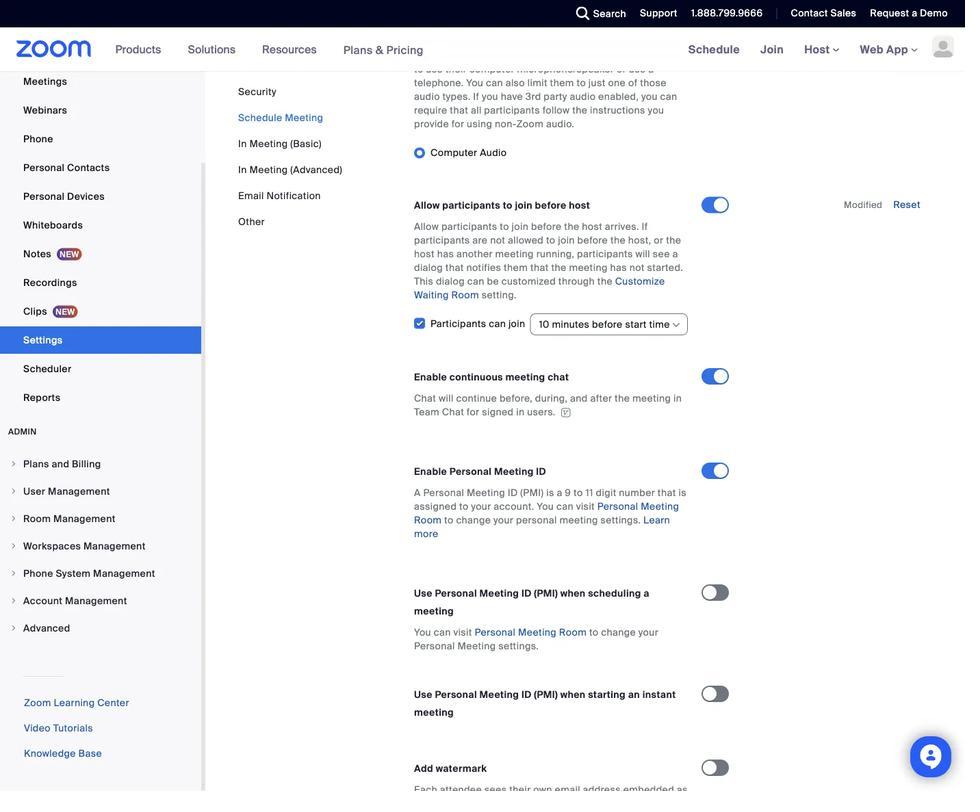 Task type: vqa. For each thing, say whether or not it's contained in the screenshot.
the top your
yes



Task type: locate. For each thing, give the bounding box(es) containing it.
allow participants to join before the host arrives. if participants are not allowed to join before the host, or the host has another meeting running, participants will see a dialog that notifies them that the meeting has not started. this dialog can be customized through the
[[414, 220, 683, 288]]

1 vertical spatial change
[[601, 626, 636, 639]]

audio down just
[[570, 90, 596, 103]]

not
[[490, 234, 505, 247], [630, 262, 645, 274]]

workspaces
[[23, 540, 81, 553]]

right image for user
[[10, 487, 18, 496]]

id down the to change your personal meeting settings.
[[522, 688, 532, 701]]

security
[[238, 85, 276, 98]]

1 vertical spatial phone
[[23, 567, 53, 580]]

3 right image from the top
[[10, 597, 18, 605]]

2 right image from the top
[[10, 487, 18, 496]]

banner
[[0, 27, 965, 72]]

change down scheduling
[[601, 626, 636, 639]]

right image inside user management menu item
[[10, 487, 18, 496]]

management inside "menu item"
[[53, 512, 116, 525]]

1 enable from the top
[[414, 371, 447, 383]]

right image inside workspaces management menu item
[[10, 542, 18, 550]]

them up the customized on the right top
[[504, 262, 528, 274]]

0 vertical spatial you
[[466, 77, 483, 89]]

right image inside phone system management menu item
[[10, 570, 18, 578]]

phone inside menu item
[[23, 567, 53, 580]]

limit
[[528, 77, 548, 89]]

not right are
[[490, 234, 505, 247]]

your down scheduling
[[639, 626, 659, 639]]

0 vertical spatial host
[[569, 199, 590, 212]]

1 vertical spatial allow
[[414, 220, 439, 233]]

1 is from the left
[[546, 486, 554, 499]]

to change your personal meeting settings.
[[442, 514, 641, 526]]

notification
[[267, 189, 321, 202]]

whiteboards link
[[0, 212, 201, 239]]

change down assigned
[[456, 514, 491, 526]]

instructions
[[590, 104, 645, 117]]

host up this
[[414, 248, 435, 261]]

(pmi) down the to change your personal meeting settings.
[[534, 688, 558, 701]]

right image inside advanced menu item
[[10, 624, 18, 633]]

room down user
[[23, 512, 51, 525]]

a left '9'
[[557, 486, 563, 499]]

audio up let in the top right of the page
[[603, 36, 629, 48]]

of up the 'choose' in the top right of the page
[[667, 36, 677, 48]]

1 horizontal spatial change
[[601, 626, 636, 639]]

plans inside product information navigation
[[343, 43, 373, 57]]

1 vertical spatial right image
[[10, 570, 18, 578]]

0 horizontal spatial settings.
[[499, 640, 539, 652]]

right image left the system
[[10, 570, 18, 578]]

your left account.
[[471, 500, 491, 513]]

id for scheduling
[[522, 587, 532, 600]]

2 vertical spatial them
[[504, 262, 528, 274]]

email notification link
[[238, 189, 321, 202]]

1 horizontal spatial has
[[610, 262, 627, 274]]

(pmi) up the to change your personal meeting settings.
[[534, 587, 558, 600]]

enable for enable continuous meeting chat
[[414, 371, 447, 383]]

0 horizontal spatial audio
[[414, 90, 440, 103]]

(pmi) up account.
[[521, 486, 544, 499]]

1 vertical spatial when
[[561, 688, 586, 701]]

plans for plans and billing
[[23, 458, 49, 470]]

right image left user
[[10, 487, 18, 496]]

id for a
[[508, 486, 518, 499]]

allow down computer
[[414, 199, 440, 212]]

1 horizontal spatial will
[[636, 248, 650, 261]]

advanced
[[23, 622, 70, 635]]

will down the "host,"
[[636, 248, 650, 261]]

0 horizontal spatial you
[[414, 626, 431, 639]]

plans left the &
[[343, 43, 373, 57]]

1 horizontal spatial use
[[629, 63, 646, 76]]

id for starting
[[522, 688, 532, 701]]

0 horizontal spatial chat
[[414, 392, 436, 404]]

room up more
[[414, 514, 442, 526]]

recordings
[[23, 276, 77, 289]]

when left starting
[[561, 688, 586, 701]]

meetings
[[23, 75, 67, 88]]

0 vertical spatial audio
[[414, 14, 442, 27]]

meeting inside "personal meeting room"
[[641, 500, 679, 513]]

0 horizontal spatial your
[[471, 500, 491, 513]]

meeting.
[[432, 49, 473, 62]]

change inside the to change your personal meeting settings.
[[601, 626, 636, 639]]

(pmi) inside the a personal meeting id (pmi) is a 9 to 11 digit number that is assigned to your account.
[[521, 486, 544, 499]]

1 horizontal spatial your
[[494, 514, 514, 526]]

right image inside account management menu item
[[10, 597, 18, 605]]

management inside menu item
[[84, 540, 146, 553]]

contact sales link
[[781, 0, 860, 27], [791, 7, 857, 20]]

management down room management "menu item"
[[84, 540, 146, 553]]

use for use personal meeting id (pmi) when scheduling a meeting
[[414, 587, 433, 600]]

profile picture image
[[932, 36, 954, 58]]

1 vertical spatial for
[[467, 406, 480, 418]]

menu bar
[[238, 85, 342, 229]]

meeting inside the use personal meeting id (pmi) when starting an instant meeting
[[414, 706, 454, 719]]

0 vertical spatial in
[[674, 392, 682, 404]]

when
[[561, 587, 586, 600], [561, 688, 586, 701]]

or
[[617, 63, 627, 76], [654, 234, 664, 247]]

0 horizontal spatial and
[[52, 458, 69, 470]]

management down billing
[[48, 485, 110, 498]]

devices
[[67, 190, 105, 203]]

personal meeting room
[[414, 500, 679, 526]]

personal inside the a personal meeting id (pmi) is a 9 to 11 digit number that is assigned to your account.
[[423, 486, 464, 499]]

0 horizontal spatial audio
[[414, 14, 442, 27]]

(pmi) for scheduling
[[534, 587, 558, 600]]

enable up a
[[414, 465, 447, 478]]

when inside the use personal meeting id (pmi) when starting an instant meeting
[[561, 688, 586, 701]]

use inside use personal meeting id (pmi) when scheduling a meeting
[[414, 587, 433, 600]]

0 vertical spatial zoom
[[517, 118, 544, 130]]

to down scheduling
[[589, 626, 599, 639]]

in up the email
[[238, 163, 247, 176]]

plans up user
[[23, 458, 49, 470]]

has left another
[[437, 248, 454, 261]]

zoom up video
[[24, 697, 51, 710]]

1 horizontal spatial if
[[642, 220, 648, 233]]

when inside use personal meeting id (pmi) when scheduling a meeting
[[561, 587, 586, 600]]

personal menu menu
[[0, 10, 201, 413]]

the right "after"
[[615, 392, 630, 404]]

add
[[414, 762, 433, 775]]

0 vertical spatial enable
[[414, 371, 447, 383]]

id up account.
[[508, 486, 518, 499]]

1 vertical spatial enable
[[414, 465, 447, 478]]

1 vertical spatial zoom
[[24, 697, 51, 710]]

1 vertical spatial will
[[439, 392, 454, 404]]

them down portion
[[623, 49, 647, 62]]

personal inside use personal meeting id (pmi) when scheduling a meeting
[[435, 587, 477, 600]]

in meeting (basic)
[[238, 137, 322, 150]]

them down microphone/speaker
[[550, 77, 574, 89]]

your
[[471, 500, 491, 513], [494, 514, 514, 526], [639, 626, 659, 639]]

in down schedule meeting link
[[238, 137, 247, 150]]

1 horizontal spatial is
[[679, 486, 687, 499]]

your for personal
[[639, 626, 659, 639]]

all
[[471, 104, 482, 117]]

phone up account
[[23, 567, 53, 580]]

them for audio
[[550, 77, 574, 89]]

that down types.
[[450, 104, 468, 117]]

schedule inside menu bar
[[238, 111, 282, 124]]

email notification
[[238, 189, 321, 202]]

0 vertical spatial phone
[[23, 132, 53, 145]]

participants
[[487, 36, 543, 48], [484, 104, 540, 117], [442, 199, 501, 212], [442, 220, 497, 233], [414, 234, 470, 247], [577, 248, 633, 261]]

settings. down digit
[[601, 514, 641, 526]]

settings. down you can visit personal meeting room
[[499, 640, 539, 652]]

1 in from the top
[[238, 137, 247, 150]]

1 horizontal spatial audio
[[570, 90, 596, 103]]

visit for you can visit personal meeting room
[[454, 626, 472, 639]]

sales
[[831, 7, 857, 20]]

zoom down 3rd
[[517, 118, 544, 130]]

to down pricing
[[414, 63, 424, 76]]

host left arrives.
[[582, 220, 603, 233]]

room inside "menu item"
[[23, 512, 51, 525]]

pricing
[[386, 43, 424, 57]]

room management menu item
[[0, 506, 201, 532]]

knowledge base link
[[24, 748, 102, 760]]

2 allow from the top
[[414, 220, 439, 233]]

1 vertical spatial you
[[537, 500, 554, 513]]

(pmi) inside use personal meeting id (pmi) when scheduling a meeting
[[534, 587, 558, 600]]

1 right image from the top
[[10, 460, 18, 468]]

that down another
[[446, 262, 464, 274]]

request a demo
[[870, 7, 948, 20]]

right image left room management
[[10, 515, 18, 523]]

choose
[[649, 49, 684, 62]]

right image for room
[[10, 515, 18, 523]]

1 vertical spatial or
[[654, 234, 664, 247]]

is left '9'
[[546, 486, 554, 499]]

time
[[649, 318, 670, 331]]

learn more
[[414, 514, 670, 540]]

notes link
[[0, 240, 201, 268]]

0 vertical spatial change
[[456, 514, 491, 526]]

1 vertical spatial personal meeting room link
[[475, 626, 587, 639]]

1 horizontal spatial zoom
[[517, 118, 544, 130]]

1 horizontal spatial chat
[[442, 406, 464, 418]]

one
[[608, 77, 626, 89]]

0 vertical spatial dialog
[[414, 262, 443, 274]]

use inside the use personal meeting id (pmi) when starting an instant meeting
[[414, 688, 433, 701]]

phone down webinars
[[23, 132, 53, 145]]

plans for plans & pricing
[[343, 43, 373, 57]]

is
[[546, 486, 554, 499], [679, 486, 687, 499]]

1 vertical spatial (pmi)
[[534, 587, 558, 600]]

zoom logo image
[[16, 40, 91, 58]]

to down assigned
[[444, 514, 454, 526]]

1 vertical spatial in
[[516, 406, 525, 418]]

allow inside allow participants to join before the host arrives. if participants are not allowed to join before the host, or the host has another meeting running, participants will see a dialog that notifies them that the meeting has not started. this dialog can be customized through the
[[414, 220, 439, 233]]

id
[[536, 465, 546, 478], [508, 486, 518, 499], [522, 587, 532, 600], [522, 688, 532, 701]]

learning
[[54, 697, 95, 710]]

the inside chat will continue before, during, and after the meeting in team chat for signed in users.
[[615, 392, 630, 404]]

1 right image from the top
[[10, 542, 18, 550]]

dialog up waiting
[[436, 275, 465, 288]]

phone system management menu item
[[0, 561, 201, 587]]

0 horizontal spatial will
[[439, 392, 454, 404]]

dialog up this
[[414, 262, 443, 274]]

join inside determine how participants can join the audio portion of the meeting. when joining audio, you can let them choose to use their computer microphone/speaker or use a telephone. you can also limit them to just one of those audio types. if you have 3rd party audio enabled, you can require that all participants follow the instructions you provide for using non-zoom audio.
[[566, 36, 582, 48]]

0 horizontal spatial schedule
[[238, 111, 282, 124]]

1 horizontal spatial settings.
[[601, 514, 641, 526]]

that inside the a personal meeting id (pmi) is a 9 to 11 digit number that is assigned to your account.
[[658, 486, 676, 499]]

id inside the a personal meeting id (pmi) is a 9 to 11 digit number that is assigned to your account.
[[508, 486, 518, 499]]

require
[[414, 104, 448, 117]]

schedule down "1.888.799.9666"
[[689, 42, 740, 56]]

0 horizontal spatial for
[[452, 118, 464, 130]]

2 horizontal spatial your
[[639, 626, 659, 639]]

allow for allow participants to join before host
[[414, 199, 440, 212]]

reset
[[894, 199, 921, 211]]

when for scheduling
[[561, 587, 586, 600]]

and inside chat will continue before, during, and after the meeting in team chat for signed in users.
[[570, 392, 588, 404]]

0 horizontal spatial change
[[456, 514, 491, 526]]

id inside the use personal meeting id (pmi) when starting an instant meeting
[[522, 688, 532, 701]]

1.888.799.9666 button
[[681, 0, 766, 27], [691, 7, 763, 20]]

meeting inside the to change your personal meeting settings.
[[458, 640, 496, 652]]

and left billing
[[52, 458, 69, 470]]

menu bar containing security
[[238, 85, 342, 229]]

1 use from the top
[[414, 587, 433, 600]]

personal inside the to change your personal meeting settings.
[[414, 640, 455, 652]]

0 vertical spatial chat
[[414, 392, 436, 404]]

0 vertical spatial allow
[[414, 199, 440, 212]]

0 vertical spatial them
[[623, 49, 647, 62]]

your inside the to change your personal meeting settings.
[[639, 626, 659, 639]]

1 horizontal spatial schedule
[[689, 42, 740, 56]]

of right one
[[628, 77, 638, 89]]

2 horizontal spatial you
[[537, 500, 554, 513]]

3 right image from the top
[[10, 515, 18, 523]]

to
[[414, 63, 424, 76], [577, 77, 586, 89], [503, 199, 513, 212], [500, 220, 509, 233], [546, 234, 556, 247], [574, 486, 583, 499], [459, 500, 469, 513], [444, 514, 454, 526], [589, 626, 599, 639]]

management down phone system management menu item
[[65, 595, 127, 607]]

start
[[625, 318, 647, 331]]

for left using
[[452, 118, 464, 130]]

chat right team
[[442, 406, 464, 418]]

and inside menu item
[[52, 458, 69, 470]]

room up participants
[[452, 289, 479, 302]]

(pmi) inside the use personal meeting id (pmi) when starting an instant meeting
[[534, 688, 558, 701]]

a inside determine how participants can join the audio portion of the meeting. when joining audio, you can let them choose to use their computer microphone/speaker or use a telephone. you can also limit them to just one of those audio types. if you have 3rd party audio enabled, you can require that all participants follow the instructions you provide for using non-zoom audio.
[[649, 63, 654, 76]]

waiting
[[414, 289, 449, 302]]

phone inside personal menu "menu"
[[23, 132, 53, 145]]

right image inside plans and billing menu item
[[10, 460, 18, 468]]

to right '9'
[[574, 486, 583, 499]]

and up support version for enable continuous meeting chat icon
[[570, 392, 588, 404]]

the down arrives.
[[611, 234, 626, 247]]

1 vertical spatial schedule
[[238, 111, 282, 124]]

management for user management
[[48, 485, 110, 498]]

1 vertical spatial them
[[550, 77, 574, 89]]

0 vertical spatial for
[[452, 118, 464, 130]]

change
[[456, 514, 491, 526], [601, 626, 636, 639]]

if
[[473, 90, 480, 103], [642, 220, 648, 233]]

use up those
[[629, 63, 646, 76]]

1 vertical spatial if
[[642, 220, 648, 233]]

can
[[546, 36, 563, 48], [588, 49, 606, 62], [486, 77, 503, 89], [660, 90, 678, 103], [467, 275, 485, 288], [489, 317, 506, 330], [557, 500, 574, 513], [434, 626, 451, 639]]

0 horizontal spatial in
[[516, 406, 525, 418]]

them inside allow participants to join before the host arrives. if participants are not allowed to join before the host, or the host has another meeting running, participants will see a dialog that notifies them that the meeting has not started. this dialog can be customized through the
[[504, 262, 528, 274]]

for inside chat will continue before, during, and after the meeting in team chat for signed in users.
[[467, 406, 480, 418]]

right image left the workspaces
[[10, 542, 18, 550]]

participants
[[431, 317, 486, 330]]

of
[[667, 36, 677, 48], [628, 77, 638, 89]]

0 vertical spatial personal meeting room link
[[414, 500, 679, 526]]

enable up team
[[414, 371, 447, 383]]

2 phone from the top
[[23, 567, 53, 580]]

1 phone from the top
[[23, 132, 53, 145]]

meeting inside the a personal meeting id (pmi) is a 9 to 11 digit number that is assigned to your account.
[[467, 486, 505, 499]]

0 horizontal spatial use
[[426, 63, 443, 76]]

use up telephone. at the left top
[[426, 63, 443, 76]]

not up customize
[[630, 262, 645, 274]]

has
[[437, 248, 454, 261], [610, 262, 627, 274]]

a up those
[[649, 63, 654, 76]]

audio up determine
[[414, 14, 442, 27]]

(pmi) for starting
[[534, 688, 558, 701]]

management for room management
[[53, 512, 116, 525]]

management for workspaces management
[[84, 540, 146, 553]]

web
[[860, 42, 884, 56]]

1 horizontal spatial in
[[674, 392, 682, 404]]

you
[[466, 77, 483, 89], [537, 500, 554, 513], [414, 626, 431, 639]]

right image
[[10, 542, 18, 550], [10, 570, 18, 578], [10, 597, 18, 605]]

for down continue
[[467, 406, 480, 418]]

id up the to change your personal meeting settings.
[[522, 587, 532, 600]]

0 vertical spatial and
[[570, 392, 588, 404]]

1 horizontal spatial for
[[467, 406, 480, 418]]

support link
[[630, 0, 681, 27], [640, 7, 678, 20]]

2 use from the top
[[414, 688, 433, 701]]

0 vertical spatial your
[[471, 500, 491, 513]]

0 vertical spatial schedule
[[689, 42, 740, 56]]

change for to change your personal meeting settings.
[[456, 514, 491, 526]]

join
[[566, 36, 582, 48], [515, 199, 533, 212], [512, 220, 529, 233], [558, 234, 575, 247], [509, 317, 525, 330]]

1 horizontal spatial plans
[[343, 43, 373, 57]]

0 vertical spatial use
[[414, 587, 433, 600]]

2 vertical spatial your
[[639, 626, 659, 639]]

1.888.799.9666 button up join
[[681, 0, 766, 27]]

right image inside room management "menu item"
[[10, 515, 18, 523]]

if up the "host,"
[[642, 220, 648, 233]]

the down determine
[[414, 49, 429, 62]]

is right number at the right bottom of the page
[[679, 486, 687, 499]]

(pmi) for a
[[521, 486, 544, 499]]

settings. for meeting
[[601, 514, 641, 526]]

personal devices
[[23, 190, 105, 203]]

2 right image from the top
[[10, 570, 18, 578]]

you inside determine how participants can join the audio portion of the meeting. when joining audio, you can let them choose to use their computer microphone/speaker or use a telephone. you can also limit them to just one of those audio types. if you have 3rd party audio enabled, you can require that all participants follow the instructions you provide for using non-zoom audio.
[[466, 77, 483, 89]]

to up allowed
[[503, 199, 513, 212]]

search button
[[566, 0, 630, 27]]

0 vertical spatial right image
[[10, 542, 18, 550]]

plans and billing menu item
[[0, 451, 201, 477]]

a right see
[[673, 248, 678, 261]]

if up 'all'
[[473, 90, 480, 103]]

4 right image from the top
[[10, 624, 18, 633]]

settings. inside the to change your personal meeting settings.
[[499, 640, 539, 652]]

0 vertical spatial settings.
[[601, 514, 641, 526]]

2 enable from the top
[[414, 465, 447, 478]]

or up one
[[617, 63, 627, 76]]

audio down non-
[[480, 147, 507, 159]]

zoom learning center
[[24, 697, 129, 710]]

audio up require
[[414, 90, 440, 103]]

started.
[[647, 262, 683, 274]]

plans inside menu item
[[23, 458, 49, 470]]

2 vertical spatial you
[[414, 626, 431, 639]]

notes
[[23, 247, 51, 260]]

1 when from the top
[[561, 587, 586, 600]]

1 horizontal spatial of
[[667, 36, 677, 48]]

before
[[535, 199, 567, 212], [531, 220, 562, 233], [578, 234, 608, 247], [592, 318, 623, 331]]

or inside determine how participants can join the audio portion of the meeting. when joining audio, you can let them choose to use their computer microphone/speaker or use a telephone. you can also limit them to just one of those audio types. if you have 3rd party audio enabled, you can require that all participants follow the instructions you provide for using non-zoom audio.
[[617, 63, 627, 76]]

in meeting (basic) link
[[238, 137, 322, 150]]

are
[[473, 234, 488, 247]]

a right scheduling
[[644, 587, 650, 600]]

change for to change your personal meeting settings.
[[601, 626, 636, 639]]

will up team
[[439, 392, 454, 404]]

chat up team
[[414, 392, 436, 404]]

meetings link
[[0, 68, 201, 95]]

support version for enable continuous meeting chat image
[[559, 408, 573, 417]]

allow up this
[[414, 220, 439, 233]]

host
[[569, 199, 590, 212], [582, 220, 603, 233], [414, 248, 435, 261]]

0 vertical spatial visit
[[576, 500, 595, 513]]

plans
[[343, 43, 373, 57], [23, 458, 49, 470]]

chat will continue before, during, and after the meeting in team chat for signed in users.
[[414, 392, 682, 418]]

right image for account management
[[10, 597, 18, 605]]

schedule down security "link"
[[238, 111, 282, 124]]

2 vertical spatial (pmi)
[[534, 688, 558, 701]]

team
[[414, 406, 440, 418]]

2 vertical spatial right image
[[10, 597, 18, 605]]

0 vertical spatial (pmi)
[[521, 486, 544, 499]]

a inside use personal meeting id (pmi) when scheduling a meeting
[[644, 587, 650, 600]]

0 horizontal spatial visit
[[454, 626, 472, 639]]

right image
[[10, 460, 18, 468], [10, 487, 18, 496], [10, 515, 18, 523], [10, 624, 18, 633]]

1 horizontal spatial audio
[[480, 147, 507, 159]]

room inside "personal meeting room"
[[414, 514, 442, 526]]

workspaces management menu item
[[0, 533, 201, 559]]

right image down the admin
[[10, 460, 18, 468]]

0 vertical spatial will
[[636, 248, 650, 261]]

reports
[[23, 391, 61, 404]]

2 vertical spatial host
[[414, 248, 435, 261]]

1 vertical spatial host
[[582, 220, 603, 233]]

2 in from the top
[[238, 163, 247, 176]]

1 allow from the top
[[414, 199, 440, 212]]

them
[[623, 49, 647, 62], [550, 77, 574, 89], [504, 262, 528, 274]]

1 vertical spatial visit
[[454, 626, 472, 639]]

through
[[559, 275, 595, 288]]

how
[[466, 36, 485, 48]]

1 horizontal spatial you
[[466, 77, 483, 89]]

reset button
[[894, 199, 921, 211]]

1 vertical spatial use
[[414, 688, 433, 701]]

your down account.
[[494, 514, 514, 526]]

0 vertical spatial plans
[[343, 43, 373, 57]]

meeting inside chat will continue before, during, and after the meeting in team chat for signed in users.
[[633, 392, 671, 404]]

0 vertical spatial has
[[437, 248, 454, 261]]

audio,
[[539, 49, 567, 62]]

0 vertical spatial not
[[490, 234, 505, 247]]

will inside allow participants to join before the host arrives. if participants are not allowed to join before the host, or the host has another meeting running, participants will see a dialog that notifies them that the meeting has not started. this dialog can be customized through the
[[636, 248, 650, 261]]

0 horizontal spatial or
[[617, 63, 627, 76]]

that up learn
[[658, 486, 676, 499]]

right image left advanced
[[10, 624, 18, 633]]

2 when from the top
[[561, 688, 586, 701]]

1 horizontal spatial and
[[570, 392, 588, 404]]

your for personal
[[494, 514, 514, 526]]

1 horizontal spatial or
[[654, 234, 664, 247]]

schedule meeting link
[[238, 111, 323, 124]]

use personal meeting id (pmi) when scheduling a meeting
[[414, 587, 650, 617]]

search
[[593, 7, 626, 20]]

id inside use personal meeting id (pmi) when scheduling a meeting
[[522, 587, 532, 600]]

schedule inside meetings navigation
[[689, 42, 740, 56]]

them for host
[[504, 262, 528, 274]]

account management
[[23, 595, 127, 607]]

1 horizontal spatial visit
[[576, 500, 595, 513]]

arrives.
[[605, 220, 639, 233]]



Task type: describe. For each thing, give the bounding box(es) containing it.
the up see
[[666, 234, 681, 247]]

to change your personal meeting settings.
[[414, 626, 659, 652]]

personal meeting room link for meeting
[[414, 500, 679, 526]]

party
[[544, 90, 567, 103]]

scheduler link
[[0, 355, 201, 383]]

users.
[[527, 406, 556, 418]]

knowledge
[[24, 748, 76, 760]]

if inside determine how participants can join the audio portion of the meeting. when joining audio, you can let them choose to use their computer microphone/speaker or use a telephone. you can also limit them to just one of those audio types. if you have 3rd party audio enabled, you can require that all participants follow the instructions you provide for using non-zoom audio.
[[473, 90, 480, 103]]

2 is from the left
[[679, 486, 687, 499]]

in for in meeting (basic)
[[238, 137, 247, 150]]

this
[[414, 275, 433, 288]]

advanced menu item
[[0, 615, 201, 642]]

can inside allow participants to join before the host arrives. if participants are not allowed to join before the host, or the host has another meeting running, participants will see a dialog that notifies them that the meeting has not started. this dialog can be customized through the
[[467, 275, 485, 288]]

room down use personal meeting id (pmi) when scheduling a meeting
[[559, 626, 587, 639]]

1 vertical spatial audio
[[480, 147, 507, 159]]

personal inside "personal meeting room"
[[598, 500, 638, 513]]

other link
[[238, 215, 265, 228]]

phone for phone
[[23, 132, 53, 145]]

schedule meeting
[[238, 111, 323, 124]]

1 use from the left
[[426, 63, 443, 76]]

be
[[487, 275, 499, 288]]

management down workspaces management menu item
[[93, 567, 155, 580]]

follow
[[543, 104, 570, 117]]

settings. for meeting
[[499, 640, 539, 652]]

minutes
[[552, 318, 590, 331]]

portion
[[631, 36, 665, 48]]

center
[[97, 697, 129, 710]]

when
[[476, 49, 502, 62]]

audio type
[[414, 14, 467, 27]]

a inside allow participants to join before the host arrives. if participants are not allowed to join before the host, or the host has another meeting running, participants will see a dialog that notifies them that the meeting has not started. this dialog can be customized through the
[[673, 248, 678, 261]]

base
[[78, 748, 102, 760]]

knowledge base
[[24, 748, 102, 760]]

customize waiting room link
[[414, 275, 665, 302]]

(advanced)
[[291, 163, 342, 176]]

solutions button
[[188, 27, 242, 71]]

room inside customize waiting room
[[452, 289, 479, 302]]

number
[[619, 486, 655, 499]]

an
[[628, 688, 640, 701]]

that inside determine how participants can join the audio portion of the meeting. when joining audio, you can let them choose to use their computer microphone/speaker or use a telephone. you can also limit them to just one of those audio types. if you have 3rd party audio enabled, you can require that all participants follow the instructions you provide for using non-zoom audio.
[[450, 104, 468, 117]]

video
[[24, 722, 51, 735]]

will inside chat will continue before, during, and after the meeting in team chat for signed in users.
[[439, 392, 454, 404]]

you for you can visit personal meeting room
[[414, 626, 431, 639]]

&
[[376, 43, 384, 57]]

when for starting
[[561, 688, 586, 701]]

right image for workspaces management
[[10, 542, 18, 550]]

digit
[[596, 486, 617, 499]]

a personal meeting id (pmi) is a 9 to 11 digit number that is assigned to your account.
[[414, 486, 687, 513]]

notifies
[[467, 262, 501, 274]]

use for use personal meeting id (pmi) when starting an instant meeting
[[414, 688, 433, 701]]

2 use from the left
[[629, 63, 646, 76]]

learn
[[644, 514, 670, 526]]

personal meeting room link for meeting
[[475, 626, 587, 639]]

10
[[539, 318, 550, 331]]

schedule for schedule
[[689, 42, 740, 56]]

meeting inside use personal meeting id (pmi) when scheduling a meeting
[[480, 587, 519, 600]]

to up running,
[[546, 234, 556, 247]]

1 vertical spatial has
[[610, 262, 627, 274]]

10 minutes before start time button
[[539, 314, 670, 335]]

have
[[501, 90, 523, 103]]

2 horizontal spatial audio
[[603, 36, 629, 48]]

customized
[[502, 275, 556, 288]]

11
[[586, 486, 593, 499]]

zoom inside determine how participants can join the audio portion of the meeting. when joining audio, you can let them choose to use their computer microphone/speaker or use a telephone. you can also limit them to just one of those audio types. if you have 3rd party audio enabled, you can require that all participants follow the instructions you provide for using non-zoom audio.
[[517, 118, 544, 130]]

personal contacts
[[23, 161, 110, 174]]

account
[[23, 595, 63, 607]]

also
[[506, 77, 525, 89]]

the right follow
[[572, 104, 588, 117]]

in for in meeting (advanced)
[[238, 163, 247, 176]]

to right assigned
[[459, 500, 469, 513]]

another
[[457, 248, 493, 261]]

admin menu menu
[[0, 451, 201, 643]]

video tutorials link
[[24, 722, 93, 735]]

products
[[115, 42, 161, 56]]

plans and billing
[[23, 458, 101, 470]]

the down running,
[[551, 262, 567, 274]]

more
[[414, 527, 439, 540]]

plans & pricing
[[343, 43, 424, 57]]

user management menu item
[[0, 479, 201, 505]]

type
[[444, 14, 467, 27]]

to left just
[[577, 77, 586, 89]]

settings
[[23, 334, 63, 346]]

account.
[[494, 500, 534, 513]]

1 vertical spatial dialog
[[436, 275, 465, 288]]

0 horizontal spatial zoom
[[24, 697, 51, 710]]

video tutorials
[[24, 722, 93, 735]]

show options image
[[671, 320, 682, 331]]

scheduler
[[23, 363, 71, 375]]

continue
[[456, 392, 497, 404]]

you for you can visit
[[537, 500, 554, 513]]

app
[[887, 42, 908, 56]]

phone for phone system management
[[23, 567, 53, 580]]

determine
[[414, 36, 463, 48]]

email
[[238, 189, 264, 202]]

9
[[565, 486, 571, 499]]

before inside 'dropdown button'
[[592, 318, 623, 331]]

chat will continue before, during, and after the meeting in team chat for signed in users. application
[[414, 391, 689, 419]]

1 vertical spatial chat
[[442, 406, 464, 418]]

if inside allow participants to join before the host arrives. if participants are not allowed to join before the host, or the host has another meeting running, participants will see a dialog that notifies them that the meeting has not started. this dialog can be customized through the
[[642, 220, 648, 233]]

recordings link
[[0, 269, 201, 296]]

watermark
[[436, 762, 487, 775]]

or inside allow participants to join before the host arrives. if participants are not allowed to join before the host, or the host has another meeting running, participants will see a dialog that notifies them that the meeting has not started. this dialog can be customized through the
[[654, 234, 664, 247]]

0 horizontal spatial has
[[437, 248, 454, 261]]

0 vertical spatial of
[[667, 36, 677, 48]]

account management menu item
[[0, 588, 201, 614]]

see
[[653, 248, 670, 261]]

solutions
[[188, 42, 236, 56]]

support
[[640, 7, 678, 20]]

microphone/speaker
[[517, 63, 614, 76]]

the right through
[[598, 275, 613, 288]]

product information navigation
[[105, 27, 434, 72]]

right image for phone system management
[[10, 570, 18, 578]]

visit for you can visit
[[576, 500, 595, 513]]

banner containing products
[[0, 27, 965, 72]]

a left demo
[[912, 7, 918, 20]]

audio.
[[546, 118, 575, 130]]

host button
[[805, 42, 840, 56]]

meeting inside use personal meeting id (pmi) when scheduling a meeting
[[414, 605, 454, 617]]

computer audio
[[431, 147, 507, 159]]

10 minutes before start time
[[539, 318, 670, 331]]

management for account management
[[65, 595, 127, 607]]

participants can join
[[431, 317, 525, 330]]

chat
[[548, 371, 569, 383]]

to down allow participants to join before host in the top of the page
[[500, 220, 509, 233]]

signed
[[482, 406, 514, 418]]

your inside the a personal meeting id (pmi) is a 9 to 11 digit number that is assigned to your account.
[[471, 500, 491, 513]]

billing
[[72, 458, 101, 470]]

that up the customized on the right top
[[531, 262, 549, 274]]

assigned
[[414, 500, 457, 513]]

allow for allow participants to join before the host arrives. if participants are not allowed to join before the host, or the host has another meeting running, participants will see a dialog that notifies them that the meeting has not started. this dialog can be customized through the
[[414, 220, 439, 233]]

web app
[[860, 42, 908, 56]]

user management
[[23, 485, 110, 498]]

the up running,
[[564, 220, 580, 233]]

personal devices link
[[0, 183, 201, 210]]

1.888.799.9666 button up schedule link
[[691, 7, 763, 20]]

types.
[[443, 90, 471, 103]]

contacts
[[67, 161, 110, 174]]

phone link
[[0, 125, 201, 153]]

meeting inside the use personal meeting id (pmi) when starting an instant meeting
[[480, 688, 519, 701]]

zoom learning center link
[[24, 697, 129, 710]]

running,
[[537, 248, 575, 261]]

resources button
[[262, 27, 323, 71]]

1 horizontal spatial not
[[630, 262, 645, 274]]

right image for plans
[[10, 460, 18, 468]]

using
[[467, 118, 492, 130]]

enable for enable personal meeting id
[[414, 465, 447, 478]]

schedule for schedule meeting
[[238, 111, 282, 124]]

a inside the a personal meeting id (pmi) is a 9 to 11 digit number that is assigned to your account.
[[557, 486, 563, 499]]

personal inside the use personal meeting id (pmi) when starting an instant meeting
[[435, 688, 477, 701]]

1 vertical spatial of
[[628, 77, 638, 89]]

webinars
[[23, 104, 67, 116]]

host,
[[628, 234, 652, 247]]

0 horizontal spatial not
[[490, 234, 505, 247]]

the down search button
[[585, 36, 600, 48]]

in meeting (advanced)
[[238, 163, 342, 176]]

to inside the to change your personal meeting settings.
[[589, 626, 599, 639]]

schedule link
[[678, 27, 750, 71]]

meetings navigation
[[678, 27, 965, 72]]

during,
[[535, 392, 568, 404]]

id up the a personal meeting id (pmi) is a 9 to 11 digit number that is assigned to your account.
[[536, 465, 546, 478]]

for inside determine how participants can join the audio portion of the meeting. when joining audio, you can let them choose to use their computer microphone/speaker or use a telephone. you can also limit them to just one of those audio types. if you have 3rd party audio enabled, you can require that all participants follow the instructions you provide for using non-zoom audio.
[[452, 118, 464, 130]]



